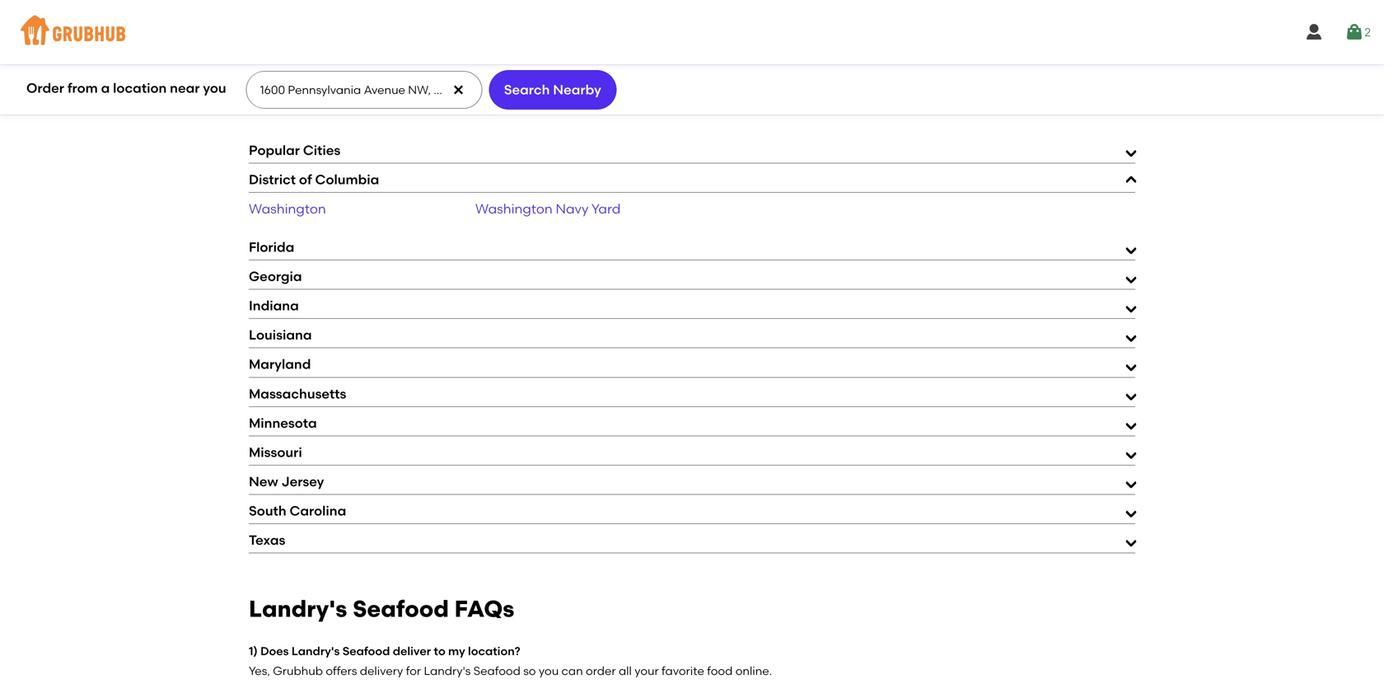 Task type: describe. For each thing, give the bounding box(es) containing it.
jersey
[[282, 473, 324, 490]]

order from a location near you
[[26, 80, 226, 96]]

location
[[113, 80, 167, 96]]

south carolina
[[249, 503, 346, 519]]

does
[[261, 644, 289, 658]]

order
[[26, 80, 64, 96]]

favorite
[[662, 664, 705, 678]]

washington navy yard link
[[476, 201, 621, 217]]

popular cities
[[249, 142, 341, 158]]

district
[[249, 171, 296, 188]]

0 vertical spatial you
[[203, 80, 226, 96]]

svg image
[[1346, 22, 1365, 42]]

online.
[[736, 664, 773, 678]]

georgia
[[249, 268, 302, 284]]

2 button
[[1346, 17, 1372, 47]]

food
[[707, 664, 733, 678]]

carolina
[[290, 503, 346, 519]]

2
[[1365, 25, 1372, 39]]

1 vertical spatial svg image
[[452, 83, 465, 96]]

you inside the '1) does landry's seafood deliver to my location? yes, grubhub offers delivery for landry's seafood so you can order all your favorite food online.'
[[539, 664, 559, 678]]

texas
[[249, 532, 286, 548]]

1) does landry's seafood deliver to my location? yes, grubhub offers delivery for landry's seafood so you can order all your favorite food online.
[[249, 644, 773, 678]]

from
[[67, 80, 98, 96]]

missouri
[[249, 444, 302, 460]]

to
[[434, 644, 446, 658]]

search nearby button
[[489, 70, 617, 110]]

massachusetts
[[249, 386, 347, 402]]

navy
[[556, 201, 589, 217]]

1 vertical spatial seafood
[[343, 644, 390, 658]]

a
[[101, 80, 110, 96]]

maryland
[[249, 356, 311, 372]]

search nearby
[[504, 82, 602, 98]]

my
[[448, 644, 466, 658]]



Task type: locate. For each thing, give the bounding box(es) containing it.
grubhub
[[273, 664, 323, 678]]

1 horizontal spatial washington
[[476, 201, 553, 217]]

washington
[[249, 201, 326, 217], [476, 201, 553, 217]]

landry's
[[249, 595, 347, 623], [292, 644, 340, 658], [424, 664, 471, 678]]

can
[[562, 664, 583, 678]]

0 vertical spatial seafood
[[353, 595, 449, 623]]

landry's down to
[[424, 664, 471, 678]]

2 washington from the left
[[476, 201, 553, 217]]

faqs
[[455, 595, 515, 623]]

1 horizontal spatial you
[[539, 664, 559, 678]]

0 horizontal spatial washington
[[249, 201, 326, 217]]

you right near
[[203, 80, 226, 96]]

near
[[170, 80, 200, 96]]

south
[[249, 503, 287, 519]]

new jersey
[[249, 473, 324, 490]]

for
[[406, 664, 421, 678]]

seafood up delivery
[[343, 644, 390, 658]]

minnesota
[[249, 415, 317, 431]]

location?
[[468, 644, 521, 658]]

landry's up grubhub
[[292, 644, 340, 658]]

all
[[619, 664, 632, 678]]

new
[[249, 473, 278, 490]]

washington for washington link
[[249, 201, 326, 217]]

svg image left search
[[452, 83, 465, 96]]

seafood
[[353, 595, 449, 623], [343, 644, 390, 658], [474, 664, 521, 678]]

1 horizontal spatial svg image
[[1305, 22, 1325, 42]]

1 washington from the left
[[249, 201, 326, 217]]

0 horizontal spatial you
[[203, 80, 226, 96]]

so
[[524, 664, 536, 678]]

main navigation navigation
[[0, 0, 1385, 64]]

delivery
[[360, 664, 403, 678]]

svg image left svg image at right
[[1305, 22, 1325, 42]]

popular
[[249, 142, 300, 158]]

Search Address search field
[[246, 72, 481, 108]]

seafood up deliver
[[353, 595, 449, 623]]

2 vertical spatial seafood
[[474, 664, 521, 678]]

0 vertical spatial svg image
[[1305, 22, 1325, 42]]

search
[[504, 82, 550, 98]]

district of columbia
[[249, 171, 379, 188]]

yes,
[[249, 664, 270, 678]]

seafood down location? at the bottom of page
[[474, 664, 521, 678]]

0 horizontal spatial svg image
[[452, 83, 465, 96]]

of
[[299, 171, 312, 188]]

order
[[586, 664, 616, 678]]

you
[[203, 80, 226, 96], [539, 664, 559, 678]]

indiana
[[249, 298, 299, 314]]

your
[[635, 664, 659, 678]]

washington for washington navy yard
[[476, 201, 553, 217]]

1 vertical spatial landry's
[[292, 644, 340, 658]]

cities
[[303, 142, 341, 158]]

you right so
[[539, 664, 559, 678]]

columbia
[[315, 171, 379, 188]]

washington down district
[[249, 201, 326, 217]]

landry's up does
[[249, 595, 347, 623]]

landry's seafood faqs
[[249, 595, 515, 623]]

1)
[[249, 644, 258, 658]]

washington left navy
[[476, 201, 553, 217]]

nearby
[[553, 82, 602, 98]]

washington navy yard
[[476, 201, 621, 217]]

0 vertical spatial landry's
[[249, 595, 347, 623]]

1 vertical spatial you
[[539, 664, 559, 678]]

offers
[[326, 664, 357, 678]]

svg image inside main navigation navigation
[[1305, 22, 1325, 42]]

yard
[[592, 201, 621, 217]]

svg image
[[1305, 22, 1325, 42], [452, 83, 465, 96]]

2 vertical spatial landry's
[[424, 664, 471, 678]]

deliver
[[393, 644, 431, 658]]

washington link
[[249, 201, 326, 217]]

florida
[[249, 239, 295, 255]]

louisiana
[[249, 327, 312, 343]]



Task type: vqa. For each thing, say whether or not it's contained in the screenshot.
Maryland
yes



